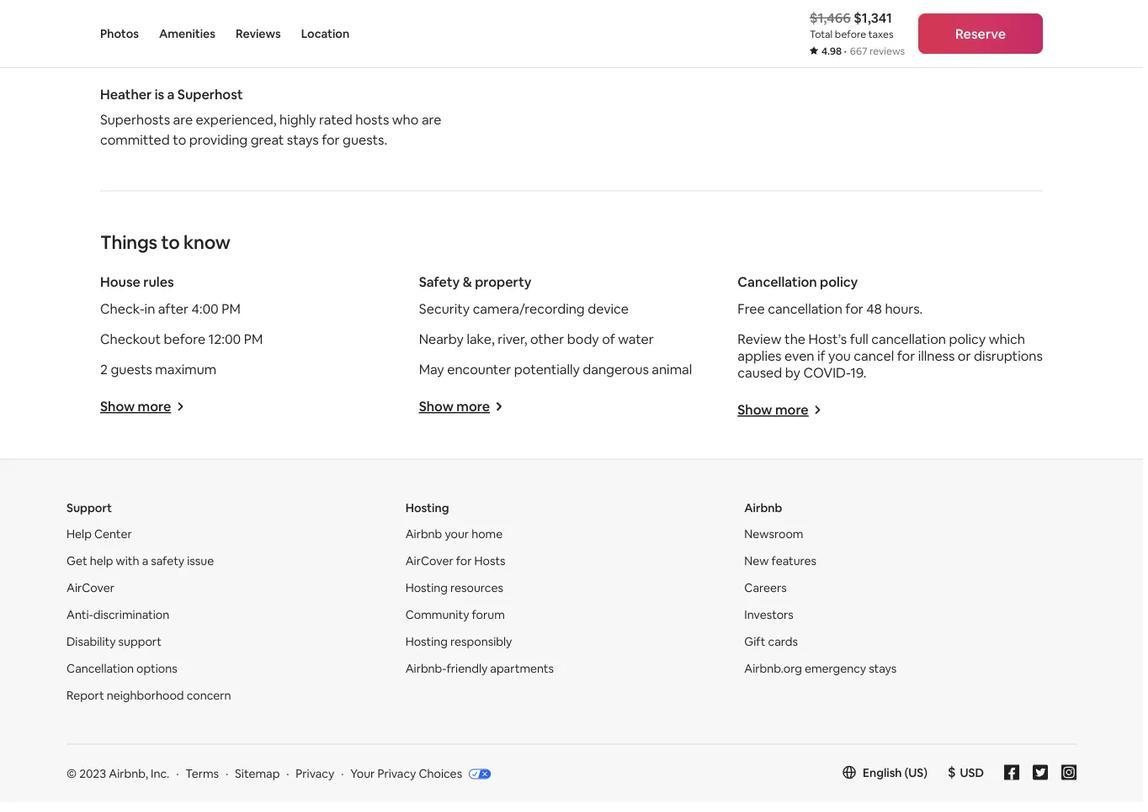 Task type: describe. For each thing, give the bounding box(es) containing it.
0 horizontal spatial pm
[[222, 301, 240, 318]]

your for airbnb
[[445, 527, 469, 542]]

0 vertical spatial ·
[[844, 45, 847, 58]]

body
[[567, 331, 599, 348]]

2 horizontal spatial show
[[738, 402, 772, 419]]

navigate to instagram image
[[1061, 766, 1077, 781]]

0 vertical spatial cancellation
[[768, 301, 842, 318]]

maximum
[[155, 361, 216, 379]]

cancellation policy
[[738, 274, 858, 291]]

issue
[[187, 554, 214, 569]]

airbnb-friendly apartments
[[405, 662, 554, 677]]

center
[[94, 527, 132, 542]]

1 vertical spatial me
[[213, 48, 233, 65]]

check-
[[100, 301, 144, 318]]

neighborhood
[[107, 689, 184, 704]]

location
[[301, 26, 349, 41]]

terms
[[185, 767, 219, 782]]

report
[[66, 689, 104, 704]]

dangerous
[[583, 361, 649, 379]]

show more for encounter
[[419, 398, 490, 416]]

potentially
[[514, 361, 580, 379]]

for left hosts on the left
[[456, 554, 472, 569]]

disability support link
[[66, 635, 162, 650]]

who
[[392, 111, 419, 129]]

tenants
[[258, 27, 306, 45]]

friendly
[[447, 662, 488, 677]]

airbnb-friendly apartments link
[[405, 662, 554, 677]]

©
[[66, 767, 77, 782]]

sitemap link
[[235, 767, 280, 782]]

0 horizontal spatial with
[[116, 554, 139, 569]]

superhost
[[177, 86, 243, 103]]

community forum
[[405, 608, 505, 623]]

encounter
[[447, 361, 511, 379]]

and
[[417, 7, 440, 24]]

a inside the heather is a superhost superhosts are experienced, highly rated hosts who are committed to providing great stays for guests.
[[167, 86, 175, 103]]

airbnb,
[[109, 767, 148, 782]]

airbnb for airbnb
[[744, 501, 782, 516]]

nearby
[[419, 331, 464, 348]]

after
[[158, 301, 188, 318]]

experienced,
[[196, 111, 276, 129]]

sitemap
[[235, 767, 280, 782]]

1 horizontal spatial stays
[[869, 662, 897, 677]]

staying
[[308, 27, 353, 45]]

1 horizontal spatial the
[[372, 27, 392, 45]]

amenities
[[159, 26, 215, 41]]

of
[[602, 331, 615, 348]]

4.98
[[821, 45, 842, 58]]

airbnb your home
[[405, 527, 503, 542]]

to inside the heather is a superhost superhosts are experienced, highly rated hosts who are committed to providing great stays for guests.
[[173, 132, 186, 149]]

anti-
[[66, 608, 93, 623]]

english (us) button
[[843, 766, 928, 781]]

more for guests
[[138, 398, 171, 416]]

through
[[248, 48, 297, 65]]

reviews button
[[236, 0, 281, 67]]

may
[[419, 361, 444, 379]]

show more button for encounter
[[419, 398, 503, 416]]

airbnb.org emergency stays
[[744, 662, 897, 677]]

amenities button
[[159, 0, 215, 67]]

© 2023 airbnb, inc.
[[66, 767, 169, 782]]

support
[[118, 635, 162, 650]]

discrimination
[[93, 608, 169, 623]]

$1,466
[[810, 9, 851, 26]]

airbnb for airbnb your home
[[405, 527, 442, 542]]

caused
[[738, 365, 782, 382]]

if
[[817, 348, 825, 365]]

for left the 48 on the right of the page
[[845, 301, 863, 318]]

48
[[866, 301, 882, 318]]

stays inside the heather is a superhost superhosts are experienced, highly rated hosts who are committed to providing great stays for guests.
[[287, 132, 319, 149]]

1 vertical spatial the
[[300, 48, 321, 65]]

cancel
[[854, 348, 894, 365]]

checkout before 12:00 pm
[[100, 331, 263, 348]]

location button
[[301, 0, 349, 67]]

features
[[771, 554, 817, 569]]

which
[[989, 331, 1025, 348]]

$1,341
[[854, 9, 892, 26]]

highly
[[279, 111, 316, 129]]

responsibly
[[450, 635, 512, 650]]

0 horizontal spatial ·
[[176, 767, 179, 782]]

new
[[744, 554, 769, 569]]

1 privacy from the left
[[296, 767, 334, 782]]

for inside review the host's full cancellation policy which applies even if you cancel for illness or disruptions caused by covid-19.
[[897, 348, 915, 365]]

app.
[[369, 48, 396, 65]]

superhosts
[[100, 111, 170, 129]]

0 horizontal spatial my
[[236, 27, 255, 45]]

security
[[419, 301, 470, 318]]

community
[[405, 608, 469, 623]]

throughout
[[100, 7, 174, 24]]

show more for guests
[[100, 398, 171, 416]]

aircover for aircover for hosts
[[405, 554, 453, 569]]

2 horizontal spatial show more
[[738, 402, 809, 419]]

security camera/recording device
[[419, 301, 629, 318]]

concern
[[187, 689, 231, 704]]

with inside throughout your stay you may cross paths with me and my family, friends, and/or my tenants staying at the house.  the best way to reach me is through the airbnb app.
[[364, 7, 391, 24]]

new features link
[[744, 554, 817, 569]]

new features
[[744, 554, 817, 569]]

terms link
[[185, 767, 219, 782]]

report neighborhood concern link
[[66, 689, 231, 704]]

1 horizontal spatial pm
[[244, 331, 263, 348]]

newsroom
[[744, 527, 803, 542]]

airbnb your home link
[[405, 527, 503, 542]]

is inside the heather is a superhost superhosts are experienced, highly rated hosts who are committed to providing great stays for guests.
[[155, 86, 164, 103]]

things
[[100, 231, 157, 255]]

0 vertical spatial policy
[[820, 274, 858, 291]]

in
[[144, 301, 155, 318]]

airbnb.org emergency stays link
[[744, 662, 897, 677]]

guests.
[[343, 132, 387, 149]]

show for may
[[419, 398, 454, 416]]

4.98 · 667 reviews
[[821, 45, 905, 58]]

for inside the heather is a superhost superhosts are experienced, highly rated hosts who are committed to providing great stays for guests.
[[322, 132, 340, 149]]

full
[[850, 331, 868, 348]]

committed
[[100, 132, 170, 149]]

you inside review the host's full cancellation policy which applies even if you cancel for illness or disruptions caused by covid-19.
[[828, 348, 851, 365]]

gift cards
[[744, 635, 798, 650]]

emergency
[[805, 662, 866, 677]]

1 are from the left
[[173, 111, 193, 129]]

house rules
[[100, 274, 174, 291]]

best
[[100, 48, 128, 65]]



Task type: locate. For each thing, give the bounding box(es) containing it.
hosting for hosting responsibly
[[405, 635, 448, 650]]

2 horizontal spatial show more button
[[738, 402, 822, 419]]

1 horizontal spatial cancellation
[[738, 274, 817, 291]]

the inside review the host's full cancellation policy which applies even if you cancel for illness or disruptions caused by covid-19.
[[785, 331, 805, 348]]

your privacy choices
[[350, 767, 462, 782]]

pm right 12:00
[[244, 331, 263, 348]]

careers
[[744, 581, 787, 596]]

get help with a safety issue
[[66, 554, 214, 569]]

0 vertical spatial pm
[[222, 301, 240, 318]]

show more down may in the top of the page
[[419, 398, 490, 416]]

0 vertical spatial stays
[[287, 132, 319, 149]]

house
[[100, 274, 140, 291]]

more down by
[[775, 402, 809, 419]]

you up reviews
[[236, 7, 258, 24]]

privacy right your on the left bottom
[[377, 767, 416, 782]]

help
[[66, 527, 92, 542]]

cancellation options
[[66, 662, 177, 677]]

show for 2
[[100, 398, 135, 416]]

hosting for hosting
[[405, 501, 449, 516]]

0 vertical spatial the
[[372, 27, 392, 45]]

2 vertical spatial hosting
[[405, 635, 448, 650]]

1 vertical spatial policy
[[949, 331, 986, 348]]

hosting up "community"
[[405, 581, 448, 596]]

2 horizontal spatial the
[[785, 331, 805, 348]]

to inside throughout your stay you may cross paths with me and my family, friends, and/or my tenants staying at the house.  the best way to reach me is through the airbnb app.
[[159, 48, 172, 65]]

stays
[[287, 132, 319, 149], [869, 662, 897, 677]]

anti-discrimination link
[[66, 608, 169, 623]]

0 horizontal spatial show more button
[[100, 398, 185, 416]]

1 horizontal spatial show more
[[419, 398, 490, 416]]

gift
[[744, 635, 766, 650]]

cancellation down "hours."
[[871, 331, 946, 348]]

total
[[810, 28, 833, 41]]

1 vertical spatial airbnb
[[744, 501, 782, 516]]

1 horizontal spatial with
[[364, 7, 391, 24]]

show more button down "guests"
[[100, 398, 185, 416]]

0 vertical spatial before
[[835, 28, 866, 41]]

2 horizontal spatial airbnb
[[744, 501, 782, 516]]

2 vertical spatial airbnb
[[405, 527, 442, 542]]

are right who
[[422, 111, 441, 129]]

policy inside review the host's full cancellation policy which applies even if you cancel for illness or disruptions caused by covid-19.
[[949, 331, 986, 348]]

is
[[236, 48, 245, 65], [155, 86, 164, 103]]

0 horizontal spatial aircover
[[66, 581, 114, 596]]

1 horizontal spatial are
[[422, 111, 441, 129]]

may
[[261, 7, 288, 24]]

to left providing
[[173, 132, 186, 149]]

show more down caused
[[738, 402, 809, 419]]

2 are from the left
[[422, 111, 441, 129]]

rules
[[143, 274, 174, 291]]

your
[[350, 767, 375, 782]]

0 horizontal spatial are
[[173, 111, 193, 129]]

0 horizontal spatial privacy
[[296, 767, 334, 782]]

stays down highly
[[287, 132, 319, 149]]

your up the aircover for hosts
[[445, 527, 469, 542]]

0 horizontal spatial stays
[[287, 132, 319, 149]]

before inside $1,466 $1,341 total before taxes
[[835, 28, 866, 41]]

show more button for guests
[[100, 398, 185, 416]]

2 vertical spatial the
[[785, 331, 805, 348]]

hosts
[[355, 111, 389, 129]]

1 vertical spatial cancellation
[[66, 662, 134, 677]]

with up at
[[364, 7, 391, 24]]

your up the amenities
[[177, 7, 204, 24]]

me down 'and/or'
[[213, 48, 233, 65]]

1 horizontal spatial cancellation
[[871, 331, 946, 348]]

my right 'and/or'
[[236, 27, 255, 45]]

cancellation up free
[[738, 274, 817, 291]]

1 horizontal spatial your
[[445, 527, 469, 542]]

0 horizontal spatial is
[[155, 86, 164, 103]]

hosts
[[474, 554, 506, 569]]

get
[[66, 554, 87, 569]]

my up the
[[443, 7, 462, 24]]

1 vertical spatial your
[[445, 527, 469, 542]]

investors
[[744, 608, 794, 623]]

0 vertical spatial is
[[236, 48, 245, 65]]

0 vertical spatial hosting
[[405, 501, 449, 516]]

2 guests maximum
[[100, 361, 216, 379]]

home
[[471, 527, 503, 542]]

to
[[159, 48, 172, 65], [173, 132, 186, 149], [161, 231, 180, 255]]

1 vertical spatial my
[[236, 27, 255, 45]]

rated
[[319, 111, 353, 129]]

for left the illness
[[897, 348, 915, 365]]

0 vertical spatial airbnb
[[324, 48, 366, 65]]

checkout
[[100, 331, 161, 348]]

2 hosting from the top
[[405, 581, 448, 596]]

river,
[[498, 331, 527, 348]]

0 horizontal spatial me
[[213, 48, 233, 65]]

review
[[738, 331, 782, 348]]

community forum link
[[405, 608, 505, 623]]

resources
[[450, 581, 503, 596]]

1 hosting from the top
[[405, 501, 449, 516]]

show more down "guests"
[[100, 398, 171, 416]]

· right inc.
[[176, 767, 179, 782]]

1 horizontal spatial my
[[443, 7, 462, 24]]

navigate to facebook image
[[1004, 766, 1019, 781]]

the
[[439, 27, 463, 45]]

aircover down airbnb your home link
[[405, 554, 453, 569]]

show
[[100, 398, 135, 416], [419, 398, 454, 416], [738, 402, 772, 419]]

reserve
[[955, 25, 1006, 42]]

0 vertical spatial my
[[443, 7, 462, 24]]

stays right emergency
[[869, 662, 897, 677]]

1 horizontal spatial is
[[236, 48, 245, 65]]

policy
[[820, 274, 858, 291], [949, 331, 986, 348]]

0 horizontal spatial cancellation
[[66, 662, 134, 677]]

are down superhost
[[173, 111, 193, 129]]

privacy link
[[296, 767, 334, 782]]

with right the help
[[116, 554, 139, 569]]

0 vertical spatial with
[[364, 7, 391, 24]]

the right at
[[372, 27, 392, 45]]

your inside throughout your stay you may cross paths with me and my family, friends, and/or my tenants staying at the house.  the best way to reach me is through the airbnb app.
[[177, 7, 204, 24]]

1 vertical spatial pm
[[244, 331, 263, 348]]

navigate to twitter image
[[1033, 766, 1048, 781]]

the down 'location'
[[300, 48, 321, 65]]

cancellation for cancellation policy
[[738, 274, 817, 291]]

more down 2 guests maximum
[[138, 398, 171, 416]]

show down 2
[[100, 398, 135, 416]]

1 horizontal spatial me
[[394, 7, 414, 24]]

is down reviews
[[236, 48, 245, 65]]

hosting up 'airbnb your home'
[[405, 501, 449, 516]]

1 vertical spatial is
[[155, 86, 164, 103]]

cancellation down cancellation policy
[[768, 301, 842, 318]]

0 horizontal spatial more
[[138, 398, 171, 416]]

lake,
[[467, 331, 495, 348]]

heather is a superhost superhosts are experienced, highly rated hosts who are committed to providing great stays for guests.
[[100, 86, 441, 149]]

3 hosting from the top
[[405, 635, 448, 650]]

airbnb inside throughout your stay you may cross paths with me and my family, friends, and/or my tenants staying at the house.  the best way to reach me is through the airbnb app.
[[324, 48, 366, 65]]

your for throughout
[[177, 7, 204, 24]]

pm
[[222, 301, 240, 318], [244, 331, 263, 348]]

to down friends,
[[159, 48, 172, 65]]

way
[[131, 48, 156, 65]]

even
[[784, 348, 814, 365]]

hosting for hosting resources
[[405, 581, 448, 596]]

check-in after 4:00 pm
[[100, 301, 240, 318]]

more down encounter
[[456, 398, 490, 416]]

airbnb down staying
[[324, 48, 366, 65]]

property
[[475, 274, 532, 291]]

house.
[[395, 27, 436, 45]]

12:00
[[208, 331, 241, 348]]

investors link
[[744, 608, 794, 623]]

0 vertical spatial cancellation
[[738, 274, 817, 291]]

safety & property
[[419, 274, 532, 291]]

2 privacy from the left
[[377, 767, 416, 782]]

$1,466 $1,341 total before taxes
[[810, 9, 893, 41]]

forum
[[472, 608, 505, 623]]

1 horizontal spatial more
[[456, 398, 490, 416]]

animal
[[652, 361, 692, 379]]

1 vertical spatial a
[[142, 554, 148, 569]]

airbnb up the aircover for hosts
[[405, 527, 442, 542]]

0 vertical spatial your
[[177, 7, 204, 24]]

0 horizontal spatial policy
[[820, 274, 858, 291]]

usd
[[960, 766, 984, 781]]

is right heather
[[155, 86, 164, 103]]

0 horizontal spatial show more
[[100, 398, 171, 416]]

before up the maximum
[[164, 331, 205, 348]]

$ usd
[[948, 765, 984, 782]]

1 vertical spatial ·
[[176, 767, 179, 782]]

a left superhost
[[167, 86, 175, 103]]

more for encounter
[[456, 398, 490, 416]]

show more button down encounter
[[419, 398, 503, 416]]

1 vertical spatial aircover
[[66, 581, 114, 596]]

cancellation options link
[[66, 662, 177, 677]]

your
[[177, 7, 204, 24], [445, 527, 469, 542]]

0 vertical spatial me
[[394, 7, 414, 24]]

aircover up anti-
[[66, 581, 114, 596]]

2
[[100, 361, 108, 379]]

stay
[[207, 7, 233, 24]]

1 vertical spatial to
[[173, 132, 186, 149]]

help center
[[66, 527, 132, 542]]

cancellation for cancellation options
[[66, 662, 134, 677]]

show down caused
[[738, 402, 772, 419]]

1 vertical spatial stays
[[869, 662, 897, 677]]

2 vertical spatial to
[[161, 231, 180, 255]]

1 horizontal spatial show
[[419, 398, 454, 416]]

1 horizontal spatial you
[[828, 348, 851, 365]]

policy left which
[[949, 331, 986, 348]]

· left '667' on the right top of the page
[[844, 45, 847, 58]]

19.
[[850, 365, 867, 382]]

airbnb up newsroom
[[744, 501, 782, 516]]

1 horizontal spatial privacy
[[377, 767, 416, 782]]

1 vertical spatial before
[[164, 331, 205, 348]]

show more button down by
[[738, 402, 822, 419]]

hosting up airbnb-
[[405, 635, 448, 650]]

1 horizontal spatial show more button
[[419, 398, 503, 416]]

1 horizontal spatial aircover
[[405, 554, 453, 569]]

airbnb.org
[[744, 662, 802, 677]]

1 vertical spatial hosting
[[405, 581, 448, 596]]

me
[[394, 7, 414, 24], [213, 48, 233, 65]]

1 horizontal spatial before
[[835, 28, 866, 41]]

providing
[[189, 132, 248, 149]]

before up '667' on the right top of the page
[[835, 28, 866, 41]]

1 horizontal spatial ·
[[844, 45, 847, 58]]

get help with a safety issue link
[[66, 554, 214, 569]]

review the host's full cancellation policy which applies even if you cancel for illness or disruptions caused by covid-19.
[[738, 331, 1043, 382]]

0 horizontal spatial airbnb
[[324, 48, 366, 65]]

0 horizontal spatial you
[[236, 7, 258, 24]]

photos
[[100, 26, 139, 41]]

667
[[850, 45, 867, 58]]

safety
[[419, 274, 460, 291]]

your privacy choices link
[[350, 767, 491, 783]]

0 horizontal spatial before
[[164, 331, 205, 348]]

0 horizontal spatial show
[[100, 398, 135, 416]]

you inside throughout your stay you may cross paths with me and my family, friends, and/or my tenants staying at the house.  the best way to reach me is through the airbnb app.
[[236, 7, 258, 24]]

1 horizontal spatial policy
[[949, 331, 986, 348]]

1 vertical spatial cancellation
[[871, 331, 946, 348]]

disruptions
[[974, 348, 1043, 365]]

are
[[173, 111, 193, 129], [422, 111, 441, 129]]

0 vertical spatial to
[[159, 48, 172, 65]]

throughout your stay you may cross paths with me and my family, friends, and/or my tenants staying at the house.  the best way to reach me is through the airbnb app.
[[100, 7, 463, 65]]

policy up free cancellation for 48 hours.
[[820, 274, 858, 291]]

a
[[167, 86, 175, 103], [142, 554, 148, 569]]

1 vertical spatial with
[[116, 554, 139, 569]]

a left safety
[[142, 554, 148, 569]]

the left the if
[[785, 331, 805, 348]]

free
[[738, 301, 765, 318]]

1 vertical spatial you
[[828, 348, 851, 365]]

to left know
[[161, 231, 180, 255]]

cancellation down disability
[[66, 662, 134, 677]]

show more button
[[100, 398, 185, 416], [419, 398, 503, 416], [738, 402, 822, 419]]

me up house.
[[394, 7, 414, 24]]

applies
[[738, 348, 782, 365]]

cancellation inside review the host's full cancellation policy which applies even if you cancel for illness or disruptions caused by covid-19.
[[871, 331, 946, 348]]

1 horizontal spatial a
[[167, 86, 175, 103]]

device
[[588, 301, 629, 318]]

pm right 4:00
[[222, 301, 240, 318]]

show down may in the top of the page
[[419, 398, 454, 416]]

is inside throughout your stay you may cross paths with me and my family, friends, and/or my tenants staying at the house.  the best way to reach me is through the airbnb app.
[[236, 48, 245, 65]]

airbnb-
[[405, 662, 447, 677]]

0 horizontal spatial the
[[300, 48, 321, 65]]

1 horizontal spatial airbnb
[[405, 527, 442, 542]]

for down 'rated'
[[322, 132, 340, 149]]

aircover for aircover link
[[66, 581, 114, 596]]

(us)
[[904, 766, 928, 781]]

0 vertical spatial a
[[167, 86, 175, 103]]

0 vertical spatial you
[[236, 7, 258, 24]]

cancellation
[[768, 301, 842, 318], [871, 331, 946, 348]]

0 horizontal spatial your
[[177, 7, 204, 24]]

2 horizontal spatial more
[[775, 402, 809, 419]]

paths
[[326, 7, 361, 24]]

privacy left your on the left bottom
[[296, 767, 334, 782]]

you right the if
[[828, 348, 851, 365]]

0 horizontal spatial cancellation
[[768, 301, 842, 318]]

0 horizontal spatial a
[[142, 554, 148, 569]]

0 vertical spatial aircover
[[405, 554, 453, 569]]



Task type: vqa. For each thing, say whether or not it's contained in the screenshot.
2nd 30 from left
no



